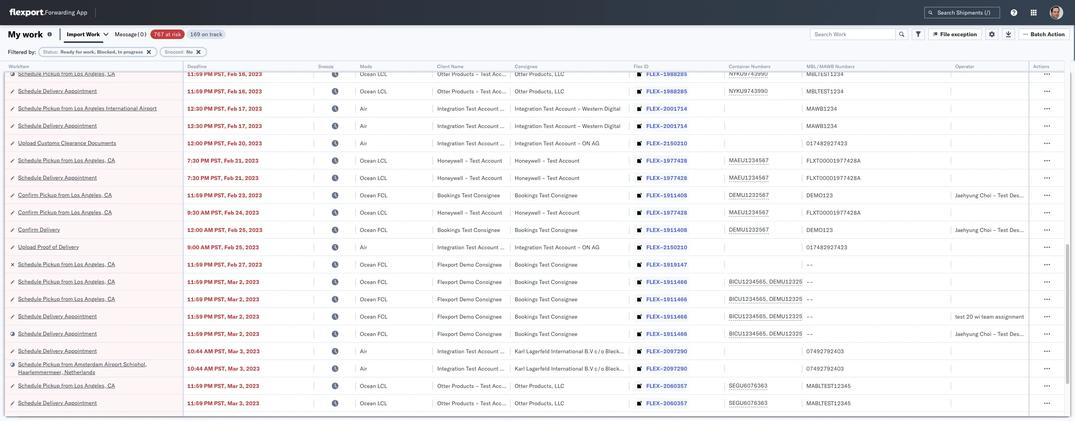 Task type: vqa. For each thing, say whether or not it's contained in the screenshot.
Schedule Delivery Appointment's Air
yes



Task type: describe. For each thing, give the bounding box(es) containing it.
5 appointment from the top
[[65, 330, 97, 337]]

Search Shipments (/) text field
[[925, 7, 1001, 19]]

2 flexport from the top
[[438, 278, 458, 285]]

7 appointment from the top
[[65, 399, 97, 406]]

4 schedule pickup from los angeles, ca button from the top
[[18, 295, 115, 304]]

flex id
[[634, 63, 649, 69]]

of
[[52, 243, 57, 250]]

client name
[[438, 63, 464, 69]]

2 17, from the top
[[239, 122, 247, 129]]

numbers for mbl/mawb numbers
[[835, 63, 855, 69]]

track
[[210, 31, 222, 38]]

25, for 9:00 am pst, feb 25, 2023
[[236, 244, 244, 251]]

demo123 for 12:00 am pst, feb 25, 2023
[[807, 226, 833, 233]]

schedule pickup from los angeles, ca link for 1st schedule pickup from los angeles, ca "button" from the top
[[18, 70, 115, 77]]

2 karl lagerfeld international b.v c/o bleckmann from the top
[[515, 365, 634, 372]]

20,
[[239, 140, 247, 147]]

3 schedule delivery appointment from the top
[[18, 174, 97, 181]]

2 2097290 from the top
[[664, 365, 688, 372]]

12 flex- from the top
[[647, 261, 664, 268]]

schedule pickup from los angeles international airport button
[[18, 104, 157, 113]]

schedule delivery appointment link for seventh the schedule delivery appointment button
[[18, 399, 97, 407]]

resize handle column header for mode
[[424, 61, 434, 421]]

5 flexport from the top
[[438, 330, 458, 337]]

ready
[[60, 49, 74, 55]]

container numbers button
[[725, 62, 795, 70]]

no
[[187, 49, 193, 55]]

3 flex- from the top
[[647, 105, 664, 112]]

1 integration test account - karl lagerfeld from the top
[[438, 348, 540, 355]]

4 schedule delivery appointment from the top
[[18, 313, 97, 320]]

angeles, for third schedule pickup from los angeles, ca link from the top
[[85, 261, 106, 268]]

batch action button
[[1019, 28, 1071, 40]]

3 2, from the top
[[239, 313, 244, 320]]

message (0)
[[115, 31, 147, 38]]

air for schedule pickup from los angeles international airport
[[360, 105, 367, 112]]

my
[[8, 29, 20, 40]]

3 1911466 from the top
[[664, 313, 688, 320]]

resize handle column header for consignee
[[621, 61, 630, 421]]

4 11:59 from the top
[[187, 261, 203, 268]]

clearance
[[61, 139, 86, 146]]

: for status
[[57, 49, 58, 55]]

jaehyung for 11:59 pm pst, mar 2, 2023
[[956, 330, 979, 337]]

4 bicu1234565, demu1232567 from the top
[[729, 330, 810, 337]]

25, for 12:00 am pst, feb 25, 2023
[[239, 226, 248, 233]]

5 flex- from the top
[[647, 140, 664, 147]]

23,
[[239, 192, 247, 199]]

jaehyung for 12:00 am pst, feb 25, 2023
[[956, 226, 979, 233]]

12:00 am pst, feb 25, 2023
[[187, 226, 263, 233]]

9:00 am pst, feb 25, 2023
[[187, 244, 259, 251]]

1 nyku9743990 from the top
[[729, 70, 768, 77]]

3 ocean lcl from the top
[[360, 157, 387, 164]]

import work button
[[67, 31, 100, 38]]

action
[[1048, 31, 1065, 38]]

container numbers
[[729, 63, 771, 69]]

flexport. image
[[9, 9, 45, 17]]

6 schedule delivery appointment button from the top
[[18, 347, 97, 356]]

test 20 wi team assignment
[[956, 313, 1025, 320]]

confirm for 9:30 am pst, feb 24, 2023
[[18, 209, 38, 216]]

1 ocean fcl from the top
[[360, 192, 388, 199]]

schedule delivery appointment link for 4th the schedule delivery appointment button from the bottom
[[18, 312, 97, 320]]

16 flex- from the top
[[647, 330, 664, 337]]

resize handle column header for deadline
[[305, 61, 314, 421]]

work,
[[83, 49, 96, 55]]

schedule delivery appointment link for second the schedule delivery appointment button from the top
[[18, 122, 97, 129]]

767
[[154, 31, 164, 38]]

3 otter products - test account from the top
[[438, 382, 513, 389]]

2 16, from the top
[[239, 88, 247, 95]]

2 bicu1234565, demu1232567 from the top
[[729, 296, 810, 303]]

confirm pickup from los angeles, ca for second confirm pickup from los angeles, ca link from the bottom of the page
[[18, 191, 112, 198]]

1 fcl from the top
[[378, 192, 388, 199]]

forwarding
[[45, 9, 75, 16]]

2 segu6076363 from the top
[[729, 400, 768, 407]]

27,
[[239, 261, 247, 268]]

schedule pickup from los angeles international airport
[[18, 105, 157, 112]]

wi
[[975, 313, 981, 320]]

schedule pickup from amsterdam airport schiphol, haarlemmermeer, netherlands button
[[18, 360, 172, 377]]

8 flex- from the top
[[647, 192, 664, 199]]

9:30 am pst, feb 24, 2023
[[187, 209, 259, 216]]

my work
[[8, 29, 43, 40]]

2 confirm pickup from los angeles, ca link from the top
[[18, 208, 112, 216]]

21, for schedule delivery appointment
[[235, 174, 244, 181]]

test
[[956, 313, 965, 320]]

6 appointment from the top
[[65, 347, 97, 354]]

batch action
[[1031, 31, 1065, 38]]

haarlemmermeer,
[[18, 369, 63, 376]]

1 flex-1911466 from the top
[[647, 278, 688, 285]]

20
[[967, 313, 974, 320]]

destination for schedule delivery appointment
[[1010, 330, 1039, 337]]

6 flex- from the top
[[647, 157, 664, 164]]

resize handle column header for client name
[[502, 61, 511, 421]]

4 schedule from the top
[[18, 122, 41, 129]]

2 destination from the top
[[1010, 226, 1039, 233]]

12:00 for 12:00 am pst, feb 25, 2023
[[187, 226, 203, 233]]

9 ocean from the top
[[360, 278, 376, 285]]

exception
[[952, 31, 978, 38]]

deadline
[[187, 63, 206, 69]]

3 -- from the top
[[807, 296, 814, 303]]

forwarding app link
[[9, 9, 87, 17]]

flex-1977428 for schedule pickup from los angeles, ca
[[647, 157, 688, 164]]

7 lcl from the top
[[378, 400, 387, 407]]

upload proof of delivery
[[18, 243, 79, 250]]

3 schedule pickup from los angeles, ca from the top
[[18, 261, 115, 268]]

consignee button
[[511, 62, 622, 70]]

2150210 for 12:00 pm pst, feb 20, 2023
[[664, 140, 688, 147]]

flex-2150210 for 9:00 am pst, feb 25, 2023
[[647, 244, 688, 251]]

2 12:30 pm pst, feb 17, 2023 from the top
[[187, 122, 262, 129]]

mode button
[[356, 62, 426, 70]]

2 demo from the top
[[460, 278, 474, 285]]

international inside button
[[106, 105, 138, 112]]

angeles, for schedule pickup from los angeles, ca link associated with fourth schedule pickup from los angeles, ca "button" from the top
[[85, 295, 106, 302]]

7 ocean lcl from the top
[[360, 400, 387, 407]]

los for 1st schedule pickup from los angeles, ca "button" from the top schedule pickup from los angeles, ca link
[[74, 70, 83, 77]]

confirm delivery button
[[18, 226, 60, 234]]

air for upload customs clearance documents
[[360, 140, 367, 147]]

angeles, for schedule pickup from los angeles, ca link associated with 5th schedule pickup from los angeles, ca "button"
[[85, 382, 106, 389]]

2 nyku9743990 from the top
[[729, 87, 768, 95]]

team
[[982, 313, 994, 320]]

14 schedule from the top
[[18, 382, 41, 389]]

client
[[438, 63, 450, 69]]

schedule delivery appointment link for 5th the schedule delivery appointment button from the bottom
[[18, 174, 97, 181]]

on
[[202, 31, 208, 38]]

los for 3rd schedule pickup from los angeles, ca "button" from the bottom schedule pickup from los angeles, ca link
[[74, 278, 83, 285]]

pickup for second confirm pickup from los angeles, ca button from the bottom
[[40, 191, 57, 198]]

7 schedule from the top
[[18, 261, 41, 268]]

app
[[76, 9, 87, 16]]

forwarding app
[[45, 9, 87, 16]]

schiphol,
[[123, 361, 147, 368]]

5 demo from the top
[[460, 330, 474, 337]]

amsterdam
[[74, 361, 103, 368]]

work
[[86, 31, 100, 38]]

file
[[941, 31, 950, 38]]

1 flex-2060357 from the top
[[647, 382, 688, 389]]

1 confirm from the top
[[18, 191, 38, 198]]

24,
[[236, 209, 244, 216]]

flex-1911408 for 11:59 pm pst, feb 23, 2023
[[647, 192, 688, 199]]

2 10:44 am pst, mar 3, 2023 from the top
[[187, 365, 260, 372]]

7:30 for schedule pickup from los angeles, ca
[[187, 157, 199, 164]]

2 2, from the top
[[239, 296, 244, 303]]

6 schedule from the top
[[18, 174, 41, 181]]

id
[[644, 63, 649, 69]]

schedule pickup from los angeles, ca link for fourth schedule pickup from los angeles, ca "button" from the top
[[18, 295, 115, 303]]

12:00 pm pst, feb 20, 2023
[[187, 140, 262, 147]]

message
[[115, 31, 137, 38]]

1 bicu1234565, demu1232567 from the top
[[729, 278, 810, 285]]

work
[[23, 29, 43, 40]]

1 10:44 am pst, mar 3, 2023 from the top
[[187, 348, 260, 355]]

schedule pickup from los angeles international airport link
[[18, 104, 157, 112]]

7 ocean from the top
[[360, 226, 376, 233]]

4 ocean lcl from the top
[[360, 174, 387, 181]]

container
[[729, 63, 750, 69]]

at
[[166, 31, 171, 38]]

filtered
[[8, 48, 27, 55]]

1911408 for 11:59 pm pst, feb 23, 2023
[[664, 192, 688, 199]]

1 1988285 from the top
[[664, 70, 688, 77]]

19 flex- from the top
[[647, 382, 664, 389]]

status : ready for work, blocked, in progress
[[43, 49, 143, 55]]

flex id button
[[630, 62, 718, 70]]

maeu1234567 for confirm pickup from los angeles, ca
[[729, 209, 769, 216]]

los for second confirm pickup from los angeles, ca link from the bottom of the page
[[71, 191, 80, 198]]

by:
[[28, 48, 36, 55]]

flxt00001977428a for schedule pickup from los angeles, ca
[[807, 157, 861, 164]]

los for second confirm pickup from los angeles, ca link from the top
[[71, 209, 80, 216]]

5 11:59 from the top
[[187, 278, 203, 285]]

file exception
[[941, 31, 978, 38]]

1 appointment from the top
[[65, 87, 97, 94]]

2 2060357 from the top
[[664, 400, 688, 407]]

3 11:59 pm pst, mar 2, 2023 from the top
[[187, 313, 259, 320]]

deadline button
[[183, 62, 307, 70]]

progress
[[123, 49, 143, 55]]

angeles, for 1st schedule pickup from los angeles, ca "button" from the top schedule pickup from los angeles, ca link
[[85, 70, 106, 77]]

1 karl lagerfeld international b.v c/o bleckmann from the top
[[515, 348, 634, 355]]

am for schedule delivery appointment
[[204, 348, 213, 355]]

snoozed : no
[[165, 49, 193, 55]]

confirm delivery
[[18, 226, 60, 233]]

5 schedule delivery appointment button from the top
[[18, 330, 97, 338]]

7:30 pm pst, feb 21, 2023 for schedule pickup from los angeles, ca
[[187, 157, 259, 164]]

mbl/mawb numbers button
[[803, 62, 944, 70]]

8 schedule from the top
[[18, 278, 41, 285]]

1 bleckmann from the top
[[606, 348, 634, 355]]

10 schedule from the top
[[18, 313, 41, 320]]

1 segu6076363 from the top
[[729, 382, 768, 389]]

documents
[[88, 139, 116, 146]]

confirm for 12:00 am pst, feb 25, 2023
[[18, 226, 38, 233]]

6 fcl from the top
[[378, 313, 388, 320]]

resize handle column header for flex id
[[716, 61, 725, 421]]

am for confirm delivery
[[204, 226, 213, 233]]

2 2001714 from the top
[[664, 122, 688, 129]]

los for schedule pickup from los angeles international airport link
[[74, 105, 83, 112]]

import work
[[67, 31, 100, 38]]

20 flex- from the top
[[647, 400, 664, 407]]

schedule pickup from los angeles, ca link for 2nd schedule pickup from los angeles, ca "button" from the top
[[18, 156, 115, 164]]

blocked,
[[97, 49, 117, 55]]

upload proof of delivery button
[[18, 243, 79, 252]]

workitem
[[9, 63, 29, 69]]

7:30 pm pst, feb 21, 2023 for schedule delivery appointment
[[187, 174, 259, 181]]

1 confirm pickup from los angeles, ca button from the top
[[18, 191, 112, 200]]

confirm pickup from los angeles, ca for second confirm pickup from los angeles, ca link from the top
[[18, 209, 112, 216]]

schedule delivery appointment link for seventh the schedule delivery appointment button from the bottom of the page
[[18, 87, 97, 95]]

in
[[118, 49, 122, 55]]

1 schedule delivery appointment button from the top
[[18, 87, 97, 96]]

pickup for 2nd schedule pickup from los angeles, ca "button" from the top
[[43, 157, 60, 164]]

mbl/mawb numbers
[[807, 63, 855, 69]]

4 schedule pickup from los angeles, ca from the top
[[18, 278, 115, 285]]

3 demo from the top
[[460, 296, 474, 303]]

2 11:59 pm pst, mar 2, 2023 from the top
[[187, 296, 259, 303]]

upload customs clearance documents button
[[18, 139, 116, 148]]

1 10:44 from the top
[[187, 348, 203, 355]]

14 ocean from the top
[[360, 400, 376, 407]]

7 flex- from the top
[[647, 174, 664, 181]]

upload for upload proof of delivery
[[18, 243, 36, 250]]

confirm delivery link
[[18, 226, 60, 233]]

pickup for 1st schedule pickup from los angeles, ca "button" from the top
[[43, 70, 60, 77]]

1 bicu1234565, from the top
[[729, 278, 768, 285]]

maeu1234567 for schedule pickup from los angeles, ca
[[729, 157, 769, 164]]

numbers for container numbers
[[752, 63, 771, 69]]

11 schedule from the top
[[18, 330, 41, 337]]

2 -- from the top
[[807, 278, 814, 285]]

11:59 pm pst, feb 27, 2023
[[187, 261, 262, 268]]

3 bicu1234565, from the top
[[729, 313, 768, 320]]

status
[[43, 49, 57, 55]]



Task type: locate. For each thing, give the bounding box(es) containing it.
11 ocean from the top
[[360, 313, 376, 320]]

1 12:30 pm pst, feb 17, 2023 from the top
[[187, 105, 262, 112]]

from
[[61, 70, 73, 77], [61, 105, 73, 112], [61, 157, 73, 164], [58, 191, 70, 198], [58, 209, 70, 216], [61, 261, 73, 268], [61, 278, 73, 285], [61, 295, 73, 302], [61, 361, 73, 368], [61, 382, 73, 389]]

1 vertical spatial 16,
[[239, 88, 247, 95]]

0 vertical spatial bleckmann
[[606, 348, 634, 355]]

1 vertical spatial airport
[[104, 361, 122, 368]]

07492792403
[[807, 348, 844, 355], [807, 365, 844, 372]]

pickup inside "schedule pickup from amsterdam airport schiphol, haarlemmermeer, netherlands"
[[43, 361, 60, 368]]

0 vertical spatial flex-1977428
[[647, 157, 688, 164]]

customs
[[37, 139, 60, 146]]

12 schedule from the top
[[18, 347, 41, 354]]

2 otter products - test account from the top
[[438, 88, 513, 95]]

0 vertical spatial segu6076363
[[729, 382, 768, 389]]

1 vertical spatial flex-1988285
[[647, 88, 688, 95]]

3 schedule pickup from los angeles, ca button from the top
[[18, 278, 115, 286]]

4 ocean fcl from the top
[[360, 278, 388, 285]]

5 ocean fcl from the top
[[360, 296, 388, 303]]

0 vertical spatial confirm
[[18, 191, 38, 198]]

1 vertical spatial 2150210
[[664, 244, 688, 251]]

confirm pickup from los angeles, ca link
[[18, 191, 112, 199], [18, 208, 112, 216]]

1 vertical spatial jaehyung choi - test destination agent
[[956, 226, 1055, 233]]

flex-1919147 button
[[634, 259, 689, 270], [634, 259, 689, 270]]

0 vertical spatial nyku9743990
[[729, 70, 768, 77]]

4 11:59 pm pst, mar 2, 2023 from the top
[[187, 330, 259, 337]]

1 flexport demo consignee from the top
[[438, 261, 502, 268]]

0 vertical spatial 10:44
[[187, 348, 203, 355]]

7:30 down the 12:00 pm pst, feb 20, 2023
[[187, 157, 199, 164]]

angeles, for second confirm pickup from los angeles, ca link from the top
[[81, 209, 103, 216]]

1 vertical spatial agent
[[1041, 226, 1055, 233]]

0 vertical spatial flex-2150210
[[647, 140, 688, 147]]

operator
[[956, 63, 975, 69]]

0 vertical spatial 12:00
[[187, 140, 203, 147]]

confirm pickup from los angeles, ca
[[18, 191, 112, 198], [18, 209, 112, 216]]

0 vertical spatial flex-1911408
[[647, 192, 688, 199]]

0 horizontal spatial numbers
[[752, 63, 771, 69]]

: left "ready"
[[57, 49, 58, 55]]

schedule pickup from amsterdam airport schiphol, haarlemmermeer, netherlands link
[[18, 360, 172, 376]]

12:30 pm pst, feb 17, 2023
[[187, 105, 262, 112], [187, 122, 262, 129]]

am for upload proof of delivery
[[201, 244, 210, 251]]

upload for upload customs clearance documents
[[18, 139, 36, 146]]

5 -- from the top
[[807, 330, 814, 337]]

1 vertical spatial mawb1234
[[807, 122, 838, 129]]

017482927423 for 9:00 am pst, feb 25, 2023
[[807, 244, 848, 251]]

7 resize handle column header from the left
[[716, 61, 725, 421]]

schedule inside "schedule pickup from amsterdam airport schiphol, haarlemmermeer, netherlands"
[[18, 361, 41, 368]]

bookings
[[438, 192, 461, 199], [515, 192, 538, 199], [438, 226, 461, 233], [515, 226, 538, 233], [515, 261, 538, 268], [515, 278, 538, 285], [515, 296, 538, 303], [515, 313, 538, 320], [515, 330, 538, 337]]

netherlands
[[64, 369, 95, 376]]

3,
[[240, 348, 245, 355], [240, 365, 245, 372], [239, 382, 244, 389], [239, 400, 244, 407]]

1977428 for schedule pickup from los angeles, ca
[[664, 157, 688, 164]]

los for schedule pickup from los angeles, ca link associated with 5th schedule pickup from los angeles, ca "button"
[[74, 382, 83, 389]]

8 ocean from the top
[[360, 261, 376, 268]]

1 12:30 from the top
[[187, 105, 203, 112]]

25, down 24,
[[239, 226, 248, 233]]

upload inside upload customs clearance documents link
[[18, 139, 36, 146]]

demo123
[[807, 192, 833, 199], [807, 226, 833, 233]]

snooze
[[318, 63, 334, 69]]

1 vertical spatial flex-1977428
[[647, 174, 688, 181]]

pickup for schedule pickup from los angeles international airport button
[[43, 105, 60, 112]]

1 vertical spatial 10:44 am pst, mar 3, 2023
[[187, 365, 260, 372]]

1977428 for confirm pickup from los angeles, ca
[[664, 209, 688, 216]]

2 mawb1234 from the top
[[807, 122, 838, 129]]

consignee inside button
[[515, 63, 538, 69]]

1 schedule delivery appointment from the top
[[18, 87, 97, 94]]

client name button
[[434, 62, 503, 70]]

0 vertical spatial mabltest12345
[[807, 382, 851, 389]]

1 2001714 from the top
[[664, 105, 688, 112]]

0 vertical spatial jaehyung choi - test destination agent
[[956, 192, 1055, 199]]

choi for confirm pickup from los angeles, ca
[[980, 192, 992, 199]]

jaehyung choi - test destination agent for schedule delivery appointment
[[956, 330, 1055, 337]]

flxt00001977428a for schedule delivery appointment
[[807, 174, 861, 181]]

2 c/o from the top
[[595, 365, 604, 372]]

schedule delivery appointment link for 6th the schedule delivery appointment button from the top of the page
[[18, 347, 97, 355]]

12:00 for 12:00 pm pst, feb 20, 2023
[[187, 140, 203, 147]]

flex-1977428 for confirm pickup from los angeles, ca
[[647, 209, 688, 216]]

: for snoozed
[[183, 49, 185, 55]]

1 b.v from the top
[[585, 348, 593, 355]]

3 products from the top
[[452, 382, 474, 389]]

1 vertical spatial confirm
[[18, 209, 38, 216]]

0 vertical spatial choi
[[980, 192, 992, 199]]

1977428 for schedule delivery appointment
[[664, 174, 688, 181]]

resize handle column header for mbl/mawb numbers
[[942, 61, 952, 421]]

resize handle column header for container numbers
[[793, 61, 803, 421]]

2 11:59 from the top
[[187, 88, 203, 95]]

ca
[[108, 70, 115, 77], [108, 157, 115, 164], [104, 191, 112, 198], [104, 209, 112, 216], [108, 261, 115, 268], [108, 278, 115, 285], [108, 295, 115, 302], [108, 382, 115, 389]]

3 flexport from the top
[[438, 296, 458, 303]]

1 products from the top
[[452, 70, 474, 77]]

0 vertical spatial 07492792403
[[807, 348, 844, 355]]

1919147
[[664, 261, 688, 268]]

1 vertical spatial flex-2060357
[[647, 400, 688, 407]]

bicu1234565,
[[729, 278, 768, 285], [729, 296, 768, 303], [729, 313, 768, 320], [729, 330, 768, 337]]

flex-1977428 button
[[634, 155, 689, 166], [634, 155, 689, 166], [634, 172, 689, 183], [634, 172, 689, 183], [634, 207, 689, 218], [634, 207, 689, 218]]

pickup for schedule pickup from amsterdam airport schiphol, haarlemmermeer, netherlands button
[[43, 361, 60, 368]]

2 vertical spatial flxt00001977428a
[[807, 209, 861, 216]]

12:00
[[187, 140, 203, 147], [187, 226, 203, 233]]

7:30 for schedule delivery appointment
[[187, 174, 199, 181]]

bookings test consignee
[[438, 192, 500, 199], [515, 192, 578, 199], [438, 226, 500, 233], [515, 226, 578, 233], [515, 261, 578, 268], [515, 278, 578, 285], [515, 296, 578, 303], [515, 313, 578, 320], [515, 330, 578, 337]]

15 flex- from the top
[[647, 313, 664, 320]]

upload inside upload proof of delivery link
[[18, 243, 36, 250]]

0 vertical spatial 11:59 pm pst, feb 16, 2023
[[187, 70, 262, 77]]

pickup for second confirm pickup from los angeles, ca button from the top
[[40, 209, 57, 216]]

workitem button
[[5, 62, 175, 70]]

21, for schedule pickup from los angeles, ca
[[235, 157, 244, 164]]

0 vertical spatial confirm pickup from los angeles, ca link
[[18, 191, 112, 199]]

1 schedule pickup from los angeles, ca from the top
[[18, 70, 115, 77]]

0 vertical spatial 25,
[[239, 226, 248, 233]]

flex-1977428 for schedule delivery appointment
[[647, 174, 688, 181]]

-
[[476, 70, 479, 77], [476, 88, 479, 95], [500, 105, 504, 112], [578, 105, 581, 112], [500, 122, 504, 129], [578, 122, 581, 129], [500, 140, 504, 147], [578, 140, 581, 147], [465, 157, 468, 164], [542, 157, 546, 164], [465, 174, 468, 181], [542, 174, 546, 181], [993, 192, 997, 199], [465, 209, 468, 216], [542, 209, 546, 216], [993, 226, 997, 233], [500, 244, 504, 251], [578, 244, 581, 251], [807, 261, 810, 268], [810, 261, 814, 268], [807, 278, 810, 285], [810, 278, 814, 285], [807, 296, 810, 303], [810, 296, 814, 303], [807, 313, 810, 320], [810, 313, 814, 320], [807, 330, 810, 337], [810, 330, 814, 337], [993, 330, 997, 337], [500, 348, 504, 355], [500, 365, 504, 372], [476, 382, 479, 389], [476, 400, 479, 407]]

flex-1911408 for 12:00 am pst, feb 25, 2023
[[647, 226, 688, 233]]

angeles, for schedule pickup from los angeles, ca link related to 2nd schedule pickup from los angeles, ca "button" from the top
[[85, 157, 106, 164]]

3 11:59 from the top
[[187, 192, 203, 199]]

10:44 am pst, mar 3, 2023
[[187, 348, 260, 355], [187, 365, 260, 372]]

air for upload proof of delivery
[[360, 244, 367, 251]]

1 lcl from the top
[[378, 70, 387, 77]]

name
[[452, 63, 464, 69]]

2 appointment from the top
[[65, 122, 97, 129]]

017482927423 for 12:00 pm pst, feb 20, 2023
[[807, 140, 848, 147]]

1 mabltest12345 from the top
[[807, 382, 851, 389]]

1 vertical spatial 25,
[[236, 244, 244, 251]]

1 vertical spatial confirm pickup from los angeles, ca link
[[18, 208, 112, 216]]

21, up 23,
[[235, 174, 244, 181]]

maeu1234567 for schedule delivery appointment
[[729, 174, 769, 181]]

1911466
[[664, 278, 688, 285], [664, 296, 688, 303], [664, 313, 688, 320], [664, 330, 688, 337]]

4 lcl from the top
[[378, 174, 387, 181]]

3 flex-1977428 from the top
[[647, 209, 688, 216]]

0 vertical spatial 11:59 pm pst, mar 3, 2023
[[187, 382, 259, 389]]

1 vertical spatial flex-1911408
[[647, 226, 688, 233]]

1 vertical spatial 10:44
[[187, 365, 203, 372]]

2 schedule pickup from los angeles, ca button from the top
[[18, 156, 115, 165]]

consignee
[[515, 63, 538, 69], [474, 192, 500, 199], [551, 192, 578, 199], [474, 226, 500, 233], [551, 226, 578, 233], [476, 261, 502, 268], [551, 261, 578, 268], [476, 278, 502, 285], [551, 278, 578, 285], [476, 296, 502, 303], [551, 296, 578, 303], [476, 313, 502, 320], [551, 313, 578, 320], [476, 330, 502, 337], [551, 330, 578, 337]]

0 vertical spatial 2097290
[[664, 348, 688, 355]]

1 horizontal spatial :
[[183, 49, 185, 55]]

upload customs clearance documents
[[18, 139, 116, 146]]

(0)
[[137, 31, 147, 38]]

21, down 20,
[[235, 157, 244, 164]]

0 vertical spatial maeu1234567
[[729, 157, 769, 164]]

6 11:59 from the top
[[187, 296, 203, 303]]

7 11:59 from the top
[[187, 313, 203, 320]]

numbers right mbl/mawb
[[835, 63, 855, 69]]

4 air from the top
[[360, 244, 367, 251]]

4 -- from the top
[[807, 313, 814, 320]]

0 vertical spatial 21,
[[235, 157, 244, 164]]

1 vertical spatial 7:30
[[187, 174, 199, 181]]

destination for confirm pickup from los angeles, ca
[[1010, 192, 1039, 199]]

risk
[[172, 31, 181, 38]]

10 11:59 from the top
[[187, 400, 203, 407]]

2 lcl from the top
[[378, 88, 387, 95]]

1 16, from the top
[[239, 70, 247, 77]]

0 vertical spatial 1977428
[[664, 157, 688, 164]]

2 upload from the top
[[18, 243, 36, 250]]

1 vertical spatial 2001714
[[664, 122, 688, 129]]

flxt00001977428a for confirm pickup from los angeles, ca
[[807, 209, 861, 216]]

2150210 for 9:00 am pst, feb 25, 2023
[[664, 244, 688, 251]]

7:30 pm pst, feb 21, 2023 down the 12:00 pm pst, feb 20, 2023
[[187, 157, 259, 164]]

1 vertical spatial 2060357
[[664, 400, 688, 407]]

2 1988285 from the top
[[664, 88, 688, 95]]

los for schedule pickup from los angeles, ca link associated with fourth schedule pickup from los angeles, ca "button" from the top
[[74, 295, 83, 302]]

0 vertical spatial 16,
[[239, 70, 247, 77]]

1 vertical spatial 11:59 pm pst, mar 3, 2023
[[187, 400, 259, 407]]

am for confirm pickup from los angeles, ca
[[201, 209, 210, 216]]

4 flexport demo consignee from the top
[[438, 313, 502, 320]]

for
[[76, 49, 82, 55]]

2 integration test account - karl lagerfeld from the top
[[438, 365, 540, 372]]

3 schedule delivery appointment link from the top
[[18, 174, 97, 181]]

9:30
[[187, 209, 199, 216]]

6 air from the top
[[360, 365, 367, 372]]

jaehyung for 11:59 pm pst, feb 23, 2023
[[956, 192, 979, 199]]

flex-2150210 for 12:00 pm pst, feb 20, 2023
[[647, 140, 688, 147]]

2 products from the top
[[452, 88, 474, 95]]

0 vertical spatial b.v
[[585, 348, 593, 355]]

10 ocean from the top
[[360, 296, 376, 303]]

0 vertical spatial 10:44 am pst, mar 3, 2023
[[187, 348, 260, 355]]

1 -- from the top
[[807, 261, 814, 268]]

proof
[[37, 243, 51, 250]]

6 ocean from the top
[[360, 209, 376, 216]]

angeles, for 3rd schedule pickup from los angeles, ca "button" from the bottom schedule pickup from los angeles, ca link
[[85, 278, 106, 285]]

1 vertical spatial jaehyung
[[956, 226, 979, 233]]

0 vertical spatial upload
[[18, 139, 36, 146]]

schedule delivery appointment
[[18, 87, 97, 94], [18, 122, 97, 129], [18, 174, 97, 181], [18, 313, 97, 320], [18, 330, 97, 337], [18, 347, 97, 354], [18, 399, 97, 406]]

los for schedule pickup from los angeles, ca link related to 2nd schedule pickup from los angeles, ca "button" from the top
[[74, 157, 83, 164]]

airport inside "schedule pickup from amsterdam airport schiphol, haarlemmermeer, netherlands"
[[104, 361, 122, 368]]

1 resize handle column header from the left
[[173, 61, 183, 421]]

11 resize handle column header from the left
[[1056, 61, 1065, 421]]

0 vertical spatial 2060357
[[664, 382, 688, 389]]

2 bicu1234565, from the top
[[729, 296, 768, 303]]

15 schedule from the top
[[18, 399, 41, 406]]

1 vertical spatial flex-2150210
[[647, 244, 688, 251]]

4 otter products, llc from the top
[[515, 400, 565, 407]]

0 vertical spatial international
[[106, 105, 138, 112]]

karl lagerfeld international b.v c/o bleckmann
[[515, 348, 634, 355], [515, 365, 634, 372]]

Search Work text field
[[810, 28, 896, 40]]

169
[[190, 31, 200, 38]]

1 vertical spatial confirm pickup from los angeles, ca
[[18, 209, 112, 216]]

ocean fcl
[[360, 192, 388, 199], [360, 226, 388, 233], [360, 261, 388, 268], [360, 278, 388, 285], [360, 296, 388, 303], [360, 313, 388, 320], [360, 330, 388, 337]]

1 otter products - test account from the top
[[438, 70, 513, 77]]

file exception button
[[929, 28, 983, 40], [929, 28, 983, 40]]

b.v
[[585, 348, 593, 355], [585, 365, 593, 372]]

2 vertical spatial confirm
[[18, 226, 38, 233]]

2 vertical spatial international
[[551, 365, 583, 372]]

flex-1977428
[[647, 157, 688, 164], [647, 174, 688, 181], [647, 209, 688, 216]]

integration test account - karl lagerfeld
[[438, 348, 540, 355], [438, 365, 540, 372]]

actions
[[1034, 63, 1050, 69]]

0 vertical spatial 7:30
[[187, 157, 199, 164]]

0 vertical spatial mbltest1234
[[807, 70, 844, 77]]

1988285
[[664, 70, 688, 77], [664, 88, 688, 95]]

ag
[[515, 140, 522, 147], [592, 140, 600, 147], [515, 244, 522, 251], [592, 244, 600, 251]]

0 vertical spatial confirm pickup from los angeles, ca button
[[18, 191, 112, 200]]

4 demo from the top
[[460, 313, 474, 320]]

0 vertical spatial 1911408
[[664, 192, 688, 199]]

2 vertical spatial destination
[[1010, 330, 1039, 337]]

0 vertical spatial 017482927423
[[807, 140, 848, 147]]

2023
[[248, 70, 262, 77], [248, 88, 262, 95], [248, 105, 262, 112], [248, 122, 262, 129], [248, 140, 262, 147], [245, 157, 259, 164], [245, 174, 259, 181], [248, 192, 262, 199], [245, 209, 259, 216], [249, 226, 263, 233], [245, 244, 259, 251], [248, 261, 262, 268], [246, 278, 259, 285], [246, 296, 259, 303], [246, 313, 259, 320], [246, 330, 259, 337], [246, 348, 260, 355], [246, 365, 260, 372], [246, 382, 259, 389], [246, 400, 259, 407]]

7:30 pm pst, feb 21, 2023 up the 11:59 pm pst, feb 23, 2023
[[187, 174, 259, 181]]

1 vertical spatial 2097290
[[664, 365, 688, 372]]

17,
[[239, 105, 247, 112], [239, 122, 247, 129]]

1 horizontal spatial airport
[[139, 105, 157, 112]]

angeles, for second confirm pickup from los angeles, ca link from the bottom of the page
[[81, 191, 103, 198]]

: left no
[[183, 49, 185, 55]]

1 mbltest1234 from the top
[[807, 70, 844, 77]]

0 vertical spatial 12:30 pm pst, feb 17, 2023
[[187, 105, 262, 112]]

9 schedule from the top
[[18, 295, 41, 302]]

upload proof of delivery link
[[18, 243, 79, 251]]

pickup for fourth schedule pickup from los angeles, ca "button" from the top
[[43, 295, 60, 302]]

1 vertical spatial 7:30 pm pst, feb 21, 2023
[[187, 174, 259, 181]]

confirm inside "link"
[[18, 226, 38, 233]]

7 ocean fcl from the top
[[360, 330, 388, 337]]

1 17, from the top
[[239, 105, 247, 112]]

2 vertical spatial flex-1977428
[[647, 209, 688, 216]]

10 flex- from the top
[[647, 226, 664, 233]]

schedule pickup from los angeles, ca
[[18, 70, 115, 77], [18, 157, 115, 164], [18, 261, 115, 268], [18, 278, 115, 285], [18, 295, 115, 302], [18, 382, 115, 389]]

flex-
[[647, 70, 664, 77], [647, 88, 664, 95], [647, 105, 664, 112], [647, 122, 664, 129], [647, 140, 664, 147], [647, 157, 664, 164], [647, 174, 664, 181], [647, 192, 664, 199], [647, 209, 664, 216], [647, 226, 664, 233], [647, 244, 664, 251], [647, 261, 664, 268], [647, 278, 664, 285], [647, 296, 664, 303], [647, 313, 664, 320], [647, 330, 664, 337], [647, 348, 664, 355], [647, 365, 664, 372], [647, 382, 664, 389], [647, 400, 664, 407]]

schedule delivery appointment link for 3rd the schedule delivery appointment button from the bottom of the page
[[18, 330, 97, 337]]

9 flex- from the top
[[647, 209, 664, 216]]

16,
[[239, 70, 247, 77], [239, 88, 247, 95]]

1911408 for 12:00 am pst, feb 25, 2023
[[664, 226, 688, 233]]

0 vertical spatial 17,
[[239, 105, 247, 112]]

0 horizontal spatial airport
[[104, 361, 122, 368]]

767 at risk
[[154, 31, 181, 38]]

1977428
[[664, 157, 688, 164], [664, 174, 688, 181], [664, 209, 688, 216]]

1 maeu1234567 from the top
[[729, 157, 769, 164]]

17 flex- from the top
[[647, 348, 664, 355]]

pickup inside schedule pickup from los angeles international airport link
[[43, 105, 60, 112]]

flex-2097290 button
[[634, 346, 689, 357], [634, 346, 689, 357], [634, 363, 689, 374], [634, 363, 689, 374]]

2 07492792403 from the top
[[807, 365, 844, 372]]

products
[[452, 70, 474, 77], [452, 88, 474, 95], [452, 382, 474, 389], [452, 400, 474, 407]]

1 vertical spatial destination
[[1010, 226, 1039, 233]]

3 llc from the top
[[555, 382, 565, 389]]

2 vertical spatial agent
[[1041, 330, 1055, 337]]

0 horizontal spatial :
[[57, 49, 58, 55]]

from inside "schedule pickup from amsterdam airport schiphol, haarlemmermeer, netherlands"
[[61, 361, 73, 368]]

0 vertical spatial 2001714
[[664, 105, 688, 112]]

25, up 27, on the left bottom of page
[[236, 244, 244, 251]]

1 vertical spatial 1977428
[[664, 174, 688, 181]]

1 11:59 pm pst, feb 16, 2023 from the top
[[187, 70, 262, 77]]

pickup for 5th schedule pickup from los angeles, ca "button"
[[43, 382, 60, 389]]

4 flex- from the top
[[647, 122, 664, 129]]

ocean
[[360, 70, 376, 77], [360, 88, 376, 95], [360, 157, 376, 164], [360, 174, 376, 181], [360, 192, 376, 199], [360, 209, 376, 216], [360, 226, 376, 233], [360, 261, 376, 268], [360, 278, 376, 285], [360, 296, 376, 303], [360, 313, 376, 320], [360, 330, 376, 337], [360, 382, 376, 389], [360, 400, 376, 407]]

0 vertical spatial 1988285
[[664, 70, 688, 77]]

9:00
[[187, 244, 199, 251]]

169 on track
[[190, 31, 222, 38]]

flex-2150210 button
[[634, 138, 689, 149], [634, 138, 689, 149], [634, 242, 689, 253], [634, 242, 689, 253]]

los for third schedule pickup from los angeles, ca link from the top
[[74, 261, 83, 268]]

1 c/o from the top
[[595, 348, 604, 355]]

0 vertical spatial agent
[[1041, 192, 1055, 199]]

2 resize handle column header from the left
[[305, 61, 314, 421]]

2 ocean lcl from the top
[[360, 88, 387, 95]]

1 vertical spatial 07492792403
[[807, 365, 844, 372]]

2 flex- from the top
[[647, 88, 664, 95]]

delivery inside button
[[59, 243, 79, 250]]

lcl
[[378, 70, 387, 77], [378, 88, 387, 95], [378, 157, 387, 164], [378, 174, 387, 181], [378, 209, 387, 216], [378, 382, 387, 389], [378, 400, 387, 407]]

14 flex- from the top
[[647, 296, 664, 303]]

integration test account - western digital
[[438, 105, 543, 112], [515, 105, 621, 112], [438, 122, 543, 129], [515, 122, 621, 129]]

3 air from the top
[[360, 140, 367, 147]]

2 schedule delivery appointment button from the top
[[18, 122, 97, 130]]

0 vertical spatial 12:30
[[187, 105, 203, 112]]

upload left proof
[[18, 243, 36, 250]]

flex-1911466
[[647, 278, 688, 285], [647, 296, 688, 303], [647, 313, 688, 320], [647, 330, 688, 337]]

choi for schedule delivery appointment
[[980, 330, 992, 337]]

1 vertical spatial demo123
[[807, 226, 833, 233]]

2 11:59 pm pst, mar 3, 2023 from the top
[[187, 400, 259, 407]]

mode
[[360, 63, 372, 69]]

agent
[[1041, 192, 1055, 199], [1041, 226, 1055, 233], [1041, 330, 1055, 337]]

1 vertical spatial 1988285
[[664, 88, 688, 95]]

pm
[[204, 70, 213, 77], [204, 88, 213, 95], [204, 105, 213, 112], [204, 122, 213, 129], [204, 140, 213, 147], [201, 157, 209, 164], [201, 174, 209, 181], [204, 192, 213, 199], [204, 261, 213, 268], [204, 278, 213, 285], [204, 296, 213, 303], [204, 313, 213, 320], [204, 330, 213, 337], [204, 382, 213, 389], [204, 400, 213, 407]]

0 vertical spatial c/o
[[595, 348, 604, 355]]

mbltest1234
[[807, 70, 844, 77], [807, 88, 844, 95]]

schedule delivery appointment link
[[18, 87, 97, 95], [18, 122, 97, 129], [18, 174, 97, 181], [18, 312, 97, 320], [18, 330, 97, 337], [18, 347, 97, 355], [18, 399, 97, 407]]

1 vertical spatial 017482927423
[[807, 244, 848, 251]]

0 vertical spatial jaehyung
[[956, 192, 979, 199]]

1 vertical spatial bleckmann
[[606, 365, 634, 372]]

confirm pickup from los angeles, ca button
[[18, 191, 112, 200], [18, 208, 112, 217]]

1 vertical spatial mabltest12345
[[807, 400, 851, 407]]

agent for confirm pickup from los angeles, ca
[[1041, 192, 1055, 199]]

2 vertical spatial 1977428
[[664, 209, 688, 216]]

0 vertical spatial destination
[[1010, 192, 1039, 199]]

1 vertical spatial flex-2001714
[[647, 122, 688, 129]]

resize handle column header for workitem
[[173, 61, 183, 421]]

assignment
[[996, 313, 1025, 320]]

1 schedule delivery appointment link from the top
[[18, 87, 97, 95]]

1 demo from the top
[[460, 261, 474, 268]]

0 vertical spatial flex-2097290
[[647, 348, 688, 355]]

5 lcl from the top
[[378, 209, 387, 216]]

11:59 pm pst, feb 23, 2023
[[187, 192, 262, 199]]

1 jaehyung choi - test destination agent from the top
[[956, 192, 1055, 199]]

flex-1988285 button
[[634, 68, 689, 79], [634, 68, 689, 79], [634, 86, 689, 97], [634, 86, 689, 97]]

angeles,
[[85, 70, 106, 77], [85, 157, 106, 164], [81, 191, 103, 198], [81, 209, 103, 216], [85, 261, 106, 268], [85, 278, 106, 285], [85, 295, 106, 302], [85, 382, 106, 389]]

delivery inside "link"
[[40, 226, 60, 233]]

1911408
[[664, 192, 688, 199], [664, 226, 688, 233]]

flex-2150210
[[647, 140, 688, 147], [647, 244, 688, 251]]

2 flexport demo consignee from the top
[[438, 278, 502, 285]]

upload left customs
[[18, 139, 36, 146]]

schedule pickup from los angeles, ca link for 5th schedule pickup from los angeles, ca "button"
[[18, 382, 115, 389]]

1 vertical spatial flex-2097290
[[647, 365, 688, 372]]

0 vertical spatial 2150210
[[664, 140, 688, 147]]

1 flex-2001714 from the top
[[647, 105, 688, 112]]

jaehyung
[[956, 192, 979, 199], [956, 226, 979, 233], [956, 330, 979, 337]]

otter
[[438, 70, 451, 77], [515, 70, 528, 77], [438, 88, 451, 95], [515, 88, 528, 95], [438, 382, 451, 389], [515, 382, 528, 389], [438, 400, 451, 407], [515, 400, 528, 407]]

1 vertical spatial confirm pickup from los angeles, ca button
[[18, 208, 112, 217]]

7:30 up the 9:30
[[187, 174, 199, 181]]

1 flex-2097290 from the top
[[647, 348, 688, 355]]

karl
[[505, 348, 515, 355], [515, 348, 525, 355], [505, 365, 515, 372], [515, 365, 525, 372]]

pickup for 3rd schedule pickup from los angeles, ca "button" from the bottom
[[43, 278, 60, 285]]

1 vertical spatial upload
[[18, 243, 36, 250]]

1 2150210 from the top
[[664, 140, 688, 147]]

1 vertical spatial c/o
[[595, 365, 604, 372]]

upload customs clearance documents link
[[18, 139, 116, 147]]

2 vertical spatial jaehyung choi - test destination agent
[[956, 330, 1055, 337]]

1 vertical spatial maeu1234567
[[729, 174, 769, 181]]

demo123 for 11:59 pm pst, feb 23, 2023
[[807, 192, 833, 199]]

flex-2060357 button
[[634, 380, 689, 391], [634, 380, 689, 391], [634, 398, 689, 409], [634, 398, 689, 409]]

1 horizontal spatial numbers
[[835, 63, 855, 69]]

schedule pickup from los angeles, ca link for 3rd schedule pickup from los angeles, ca "button" from the bottom
[[18, 278, 115, 285]]

resize handle column header
[[173, 61, 183, 421], [305, 61, 314, 421], [347, 61, 356, 421], [424, 61, 434, 421], [502, 61, 511, 421], [621, 61, 630, 421], [716, 61, 725, 421], [793, 61, 803, 421], [942, 61, 952, 421], [1020, 61, 1029, 421], [1056, 61, 1065, 421]]

0 vertical spatial flex-2060357
[[647, 382, 688, 389]]

schedule delivery appointment button
[[18, 87, 97, 96], [18, 122, 97, 130], [18, 174, 97, 182], [18, 312, 97, 321], [18, 330, 97, 338], [18, 347, 97, 356], [18, 399, 97, 408]]

11 flex- from the top
[[647, 244, 664, 251]]

3 resize handle column header from the left
[[347, 61, 356, 421]]

1 vertical spatial 11:59 pm pst, feb 16, 2023
[[187, 88, 262, 95]]

agent for schedule delivery appointment
[[1041, 330, 1055, 337]]

2 1911408 from the top
[[664, 226, 688, 233]]

2 agent from the top
[[1041, 226, 1055, 233]]

air for schedule delivery appointment
[[360, 348, 367, 355]]

5 resize handle column header from the left
[[502, 61, 511, 421]]

0 vertical spatial demo123
[[807, 192, 833, 199]]

mar
[[227, 278, 238, 285], [227, 296, 238, 303], [227, 313, 238, 320], [227, 330, 238, 337], [228, 348, 238, 355], [228, 365, 238, 372], [227, 382, 238, 389], [227, 400, 238, 407]]

1 vertical spatial international
[[551, 348, 583, 355]]

3 lcl from the top
[[378, 157, 387, 164]]

1 vertical spatial 17,
[[239, 122, 247, 129]]

2 fcl from the top
[[378, 226, 388, 233]]

jaehyung choi - test destination agent for confirm pickup from los angeles, ca
[[956, 192, 1055, 199]]

numbers right container
[[752, 63, 771, 69]]



